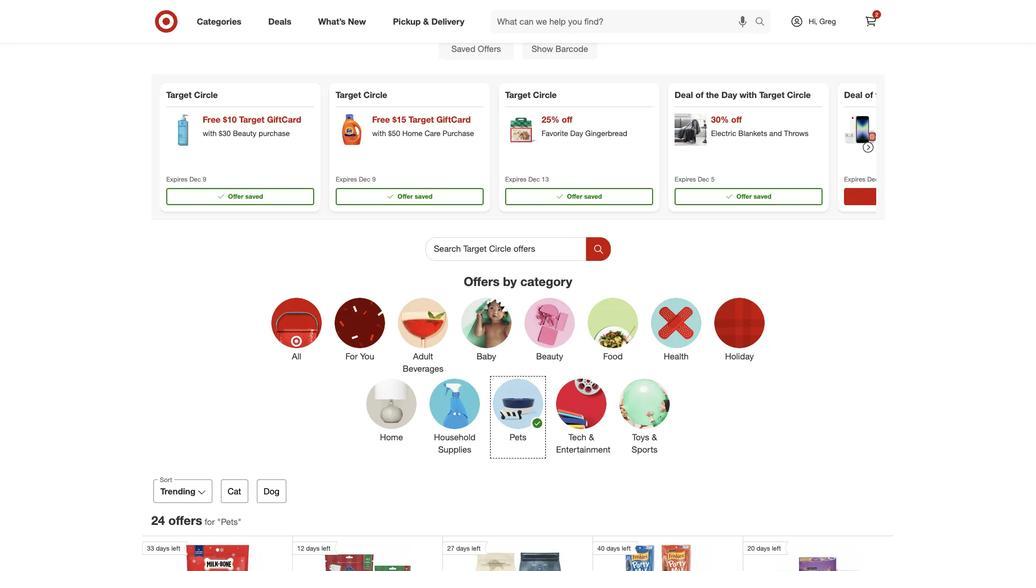 Task type: locate. For each thing, give the bounding box(es) containing it.
3 left from the left
[[472, 545, 481, 553]]

saved
[[245, 193, 263, 201], [415, 193, 433, 201], [584, 193, 602, 201], [754, 193, 772, 201]]

1 vertical spatial offers
[[464, 274, 500, 289]]

$30
[[219, 129, 231, 138]]

target circle for free $15 target giftcard
[[336, 90, 387, 100]]

3 expires from the left
[[505, 175, 527, 183]]

free $10 target giftcard  with $30 beauty purchase image
[[166, 114, 198, 146]]

2 days from the left
[[306, 545, 320, 553]]

throws
[[784, 129, 809, 138]]

days right 27 at the left bottom of page
[[456, 545, 470, 553]]

1 9 from the left
[[203, 175, 206, 183]]

expires dec 9 down free $15 target giftcard  with $50 home care purchase image
[[336, 175, 376, 183]]

offer
[[228, 193, 243, 201], [398, 193, 413, 201], [567, 193, 582, 201], [737, 193, 752, 201]]

1 dec from the left
[[189, 175, 201, 183]]

1 target circle from the left
[[166, 90, 218, 100]]

off inside 25% off favorite day gingerbread
[[562, 114, 573, 125]]

expires down free $10 target giftcard  with $30 beauty purchase image
[[166, 175, 188, 183]]

33 days left button
[[142, 542, 261, 572]]

& for tech
[[589, 433, 594, 443]]

1 expires dec 9 from the left
[[166, 175, 206, 183]]

2 expires from the left
[[336, 175, 357, 183]]

4 saved from the left
[[754, 193, 772, 201]]

days inside button
[[607, 545, 620, 553]]

1 offer from the left
[[228, 193, 243, 201]]

deals
[[268, 16, 291, 27]]

left right 27 at the left bottom of page
[[472, 545, 481, 553]]

pets
[[510, 433, 527, 443]]

2 circle from the left
[[364, 90, 387, 100]]

deal up 30% off electric blankets and throws image
[[675, 90, 693, 100]]

beauty button
[[525, 298, 575, 375]]

deal up 20% off target certified refurbished apple product image
[[844, 90, 863, 100]]

off for 30% off
[[732, 114, 742, 125]]

circle for free $10 target giftcard
[[194, 90, 218, 100]]

target circle up free $15 target giftcard  with $50 home care purchase image
[[336, 90, 387, 100]]

3 target circle from the left
[[505, 90, 557, 100]]

free inside free $15 target giftcard with $50 home care purchase
[[372, 114, 390, 125]]

& for pickup
[[423, 16, 429, 27]]

4 dec from the left
[[698, 175, 710, 183]]

expires dec 9 for free $10 target giftcard
[[166, 175, 206, 183]]

days for 20
[[757, 545, 770, 553]]

left for 27 days left
[[472, 545, 481, 553]]

0 horizontal spatial deal
[[675, 90, 693, 100]]

s
[[196, 513, 202, 528]]

toys & sports button
[[620, 380, 670, 457]]

giftcard up the purchase
[[436, 114, 471, 125]]

of up 30% off electric blankets and throws image
[[696, 90, 704, 100]]

for
[[346, 351, 358, 362]]

1 horizontal spatial 9
[[372, 175, 376, 183]]

0 horizontal spatial expires dec 5
[[675, 175, 715, 183]]

days right 33
[[156, 545, 170, 553]]

4 expires from the left
[[675, 175, 696, 183]]

dog
[[264, 487, 280, 497]]

left right the 20
[[772, 545, 781, 553]]

offers left by
[[464, 274, 500, 289]]

target inside free $15 target giftcard with $50 home care purchase
[[409, 114, 434, 125]]

2 deal of the day with target circle from the left
[[844, 90, 981, 100]]

days right the 20
[[757, 545, 770, 553]]

pets button
[[493, 380, 544, 457]]

expires
[[166, 175, 188, 183], [336, 175, 357, 183], [505, 175, 527, 183], [675, 175, 696, 183], [844, 175, 866, 183]]

target circle
[[166, 90, 218, 100], [336, 90, 387, 100], [505, 90, 557, 100]]

search
[[751, 17, 776, 28]]

1 expires from the left
[[166, 175, 188, 183]]

9 for free $10 target giftcard
[[203, 175, 206, 183]]

0 horizontal spatial giftcard
[[267, 114, 301, 125]]

3 offer saved button from the left
[[505, 188, 653, 205]]

1 circle from the left
[[194, 90, 218, 100]]

& right toys
[[652, 433, 657, 443]]

circle for free $15 target giftcard
[[364, 90, 387, 100]]

dec left 13
[[528, 175, 540, 183]]

& right tech
[[589, 433, 594, 443]]

1 saved from the left
[[245, 193, 263, 201]]

3 days from the left
[[456, 545, 470, 553]]

0 horizontal spatial 9
[[203, 175, 206, 183]]

left inside "button"
[[322, 545, 331, 553]]

offer saved for free $15 target giftcard
[[398, 193, 433, 201]]

expires for 30% off
[[675, 175, 696, 183]]

off right 30%
[[732, 114, 742, 125]]

dec
[[189, 175, 201, 183], [359, 175, 371, 183], [528, 175, 540, 183], [698, 175, 710, 183], [868, 175, 879, 183]]

pickup & delivery link
[[384, 10, 478, 33]]

offers by category
[[464, 274, 573, 289]]

4 offer saved from the left
[[737, 193, 772, 201]]

show barcode button
[[523, 13, 598, 60]]

purchase
[[259, 129, 290, 138]]

2 offer from the left
[[398, 193, 413, 201]]

expires down 30% off electric blankets and throws image
[[675, 175, 696, 183]]

1 horizontal spatial 5
[[881, 175, 884, 183]]

25% off favorite day gingerbread image
[[505, 114, 538, 146]]

5 expires from the left
[[844, 175, 866, 183]]

2 free from the left
[[372, 114, 390, 125]]

0 horizontal spatial "
[[217, 517, 221, 528]]

offer for free $10 target giftcard
[[228, 193, 243, 201]]

the up 20% off target certified refurbished apple product image
[[876, 90, 889, 100]]

dec down 30% off electric blankets and throws image
[[698, 175, 710, 183]]

expires down free $15 target giftcard  with $50 home care purchase image
[[336, 175, 357, 183]]

left right the 40
[[622, 545, 631, 553]]

with inside free $10 target giftcard with $30 beauty purchase
[[203, 129, 217, 138]]

2 horizontal spatial target circle
[[505, 90, 557, 100]]

off right 25%
[[562, 114, 573, 125]]

3 offer saved from the left
[[567, 193, 602, 201]]

free for free $10 target giftcard
[[203, 114, 221, 125]]

trending button
[[153, 480, 212, 504]]

giftcard
[[267, 114, 301, 125], [436, 114, 471, 125]]

1 left from the left
[[171, 545, 180, 553]]

1 horizontal spatial of
[[865, 90, 873, 100]]

the up 30%
[[706, 90, 719, 100]]

offer saved for 30% off
[[737, 193, 772, 201]]

24 offer s for " pets "
[[151, 513, 241, 528]]

offers inside button
[[478, 44, 501, 54]]

off
[[562, 114, 573, 125], [732, 114, 742, 125]]

circle
[[194, 90, 218, 100], [364, 90, 387, 100], [533, 90, 557, 100], [787, 90, 811, 100], [957, 90, 981, 100]]

1 of from the left
[[696, 90, 704, 100]]

giftcard inside free $10 target giftcard with $30 beauty purchase
[[267, 114, 301, 125]]

3 saved from the left
[[584, 193, 602, 201]]

3 circle from the left
[[533, 90, 557, 100]]

days right the 40
[[607, 545, 620, 553]]

1 horizontal spatial giftcard
[[436, 114, 471, 125]]

5 left from the left
[[772, 545, 781, 553]]

2 target circle from the left
[[336, 90, 387, 100]]

expires for free $15 target giftcard
[[336, 175, 357, 183]]

$50
[[388, 129, 400, 138]]

off inside 30% off electric blankets and throws
[[732, 114, 742, 125]]

dec down 20% off target certified refurbished apple product image
[[868, 175, 879, 183]]

25% off favorite day gingerbread
[[542, 114, 628, 138]]

free left $15
[[372, 114, 390, 125]]

1 horizontal spatial deal of the day with target circle
[[844, 90, 981, 100]]

0 horizontal spatial deal of the day with target circle
[[675, 90, 811, 100]]

free inside free $10 target giftcard with $30 beauty purchase
[[203, 114, 221, 125]]

expires down 20% off target certified refurbished apple product image
[[844, 175, 866, 183]]

delivery
[[432, 16, 465, 27]]

target
[[166, 90, 192, 100], [336, 90, 361, 100], [505, 90, 531, 100], [759, 90, 785, 100], [929, 90, 954, 100], [239, 114, 265, 125], [409, 114, 434, 125]]

days for 40
[[607, 545, 620, 553]]

left
[[171, 545, 180, 553], [322, 545, 331, 553], [472, 545, 481, 553], [622, 545, 631, 553], [772, 545, 781, 553]]

greg
[[820, 17, 836, 26]]

days for 12
[[306, 545, 320, 553]]

4 circle from the left
[[787, 90, 811, 100]]

days inside "button"
[[306, 545, 320, 553]]

12 days left button
[[292, 542, 411, 572]]

2 left from the left
[[322, 545, 331, 553]]

9 for free $15 target giftcard
[[372, 175, 376, 183]]

giftcard inside free $15 target giftcard with $50 home care purchase
[[436, 114, 471, 125]]

2 saved from the left
[[415, 193, 433, 201]]

1 horizontal spatial expires dec 5
[[844, 175, 884, 183]]

4 days from the left
[[607, 545, 620, 553]]

of up 20% off target certified refurbished apple product image
[[865, 90, 873, 100]]

20
[[748, 545, 755, 553]]

days for 27
[[456, 545, 470, 553]]

2 the from the left
[[876, 90, 889, 100]]

0 horizontal spatial target circle
[[166, 90, 218, 100]]

giftcard for free $15 target giftcard
[[436, 114, 471, 125]]

free $15 target giftcard  with $50 home care purchase image
[[336, 114, 368, 146]]

0 horizontal spatial expires dec 9
[[166, 175, 206, 183]]

5 dec from the left
[[868, 175, 879, 183]]

1 horizontal spatial target circle
[[336, 90, 387, 100]]

1 free from the left
[[203, 114, 221, 125]]

left right 33
[[171, 545, 180, 553]]

offer for 25% off
[[567, 193, 582, 201]]

1 giftcard from the left
[[267, 114, 301, 125]]

free
[[203, 114, 221, 125], [372, 114, 390, 125]]

offer saved
[[228, 193, 263, 201], [398, 193, 433, 201], [567, 193, 602, 201], [737, 193, 772, 201]]

dec for free $10 target giftcard
[[189, 175, 201, 183]]

3 offer from the left
[[567, 193, 582, 201]]

1 offer saved button from the left
[[166, 188, 314, 205]]

4 left from the left
[[622, 545, 631, 553]]

0 horizontal spatial of
[[696, 90, 704, 100]]

days right 12
[[306, 545, 320, 553]]

1 horizontal spatial the
[[876, 90, 889, 100]]

1 expires dec 5 from the left
[[675, 175, 715, 183]]

0 horizontal spatial off
[[562, 114, 573, 125]]

you
[[360, 351, 374, 362]]

1 " from the left
[[217, 517, 221, 528]]

12 days left
[[297, 545, 331, 553]]

cat button
[[221, 480, 248, 504]]

dec for 25% off
[[528, 175, 540, 183]]

health button
[[651, 298, 702, 375]]

target circle up free $10 target giftcard  with $30 beauty purchase image
[[166, 90, 218, 100]]

1 days from the left
[[156, 545, 170, 553]]

2 off from the left
[[732, 114, 742, 125]]

expires dec 9 down free $10 target giftcard  with $30 beauty purchase image
[[166, 175, 206, 183]]

1 horizontal spatial "
[[238, 517, 241, 528]]

target circle up 25%
[[505, 90, 557, 100]]

1 horizontal spatial free
[[372, 114, 390, 125]]

what's new
[[318, 16, 366, 27]]

household supplies button
[[430, 380, 480, 457]]

2 horizontal spatial &
[[652, 433, 657, 443]]

2 giftcard from the left
[[436, 114, 471, 125]]

left inside button
[[622, 545, 631, 553]]

1 off from the left
[[562, 114, 573, 125]]

1 horizontal spatial &
[[589, 433, 594, 443]]

20 days left
[[748, 545, 781, 553]]

2 9 from the left
[[372, 175, 376, 183]]

left right 12
[[322, 545, 331, 553]]

day
[[722, 90, 737, 100], [891, 90, 907, 100], [570, 129, 583, 138]]

0 horizontal spatial free
[[203, 114, 221, 125]]

& inside toys & sports
[[652, 433, 657, 443]]

3 dec from the left
[[528, 175, 540, 183]]

1 deal from the left
[[675, 90, 693, 100]]

&
[[423, 16, 429, 27], [589, 433, 594, 443], [652, 433, 657, 443]]

giftcard up purchase
[[267, 114, 301, 125]]

0 horizontal spatial &
[[423, 16, 429, 27]]

1 horizontal spatial deal
[[844, 90, 863, 100]]

expires for free $10 target giftcard
[[166, 175, 188, 183]]

offer saved button
[[166, 188, 314, 205], [336, 188, 484, 205], [505, 188, 653, 205], [675, 188, 823, 205]]

2 offer saved button from the left
[[336, 188, 484, 205]]

expires dec 5
[[675, 175, 715, 183], [844, 175, 884, 183]]

0 horizontal spatial day
[[570, 129, 583, 138]]

deal of the day with target circle
[[675, 90, 811, 100], [844, 90, 981, 100]]

offers right saved
[[478, 44, 501, 54]]

& inside the tech & entertainment
[[589, 433, 594, 443]]

dec down free $10 target giftcard  with $30 beauty purchase image
[[189, 175, 201, 183]]

None text field
[[425, 238, 586, 261]]

1 deal of the day with target circle from the left
[[675, 90, 811, 100]]

2 expires dec 9 from the left
[[336, 175, 376, 183]]

1 offer saved from the left
[[228, 193, 263, 201]]

sports
[[632, 445, 658, 456]]

0 vertical spatial offers
[[478, 44, 501, 54]]

4 offer from the left
[[737, 193, 752, 201]]

2 dec from the left
[[359, 175, 371, 183]]

dec down free $15 target giftcard  with $50 home care purchase image
[[359, 175, 371, 183]]

1 horizontal spatial off
[[732, 114, 742, 125]]

adult beverages button
[[398, 298, 448, 375]]

2 of from the left
[[865, 90, 873, 100]]

what's
[[318, 16, 346, 27]]

0 horizontal spatial the
[[706, 90, 719, 100]]

pickup & delivery
[[393, 16, 465, 27]]

blankets
[[739, 129, 768, 138]]

by
[[503, 274, 517, 289]]

"
[[217, 517, 221, 528], [238, 517, 241, 528]]

expires dec 5 down 30% off electric blankets and throws image
[[675, 175, 715, 183]]

offer saved button for free $10 target giftcard
[[166, 188, 314, 205]]

& right pickup
[[423, 16, 429, 27]]

9
[[203, 175, 206, 183], [372, 175, 376, 183]]

expires dec 5 down 20% off target certified refurbished apple product image
[[844, 175, 884, 183]]

5 days from the left
[[757, 545, 770, 553]]

free left $10
[[203, 114, 221, 125]]

expires left 13
[[505, 175, 527, 183]]

0 horizontal spatial 5
[[711, 175, 715, 183]]

27 days left button
[[443, 542, 561, 572]]

1 horizontal spatial expires dec 9
[[336, 175, 376, 183]]

4 offer saved button from the left
[[675, 188, 823, 205]]

holiday
[[725, 351, 754, 362]]

left for 40 days left
[[622, 545, 631, 553]]

for you
[[346, 351, 374, 362]]

target inside free $10 target giftcard with $30 beauty purchase
[[239, 114, 265, 125]]

deal
[[675, 90, 693, 100], [844, 90, 863, 100]]

2 offer saved from the left
[[398, 193, 433, 201]]

new
[[348, 16, 366, 27]]



Task type: vqa. For each thing, say whether or not it's contained in the screenshot.
& to the middle
yes



Task type: describe. For each thing, give the bounding box(es) containing it.
dog button
[[257, 480, 287, 504]]

favorite
[[542, 129, 568, 138]]

$15
[[393, 114, 406, 125]]

household
[[434, 433, 476, 443]]

food
[[603, 351, 623, 362]]

category
[[520, 274, 573, 289]]

13
[[542, 175, 549, 183]]

saved offers button
[[439, 13, 514, 60]]

5 circle from the left
[[957, 90, 981, 100]]

tech & entertainment button
[[556, 380, 611, 457]]

holiday button
[[715, 298, 765, 375]]

40 days left
[[598, 545, 631, 553]]

27
[[447, 545, 455, 553]]

off for 25% off
[[562, 114, 573, 125]]

$10
[[223, 114, 237, 125]]

offer saved for free $10 target giftcard
[[228, 193, 263, 201]]

left for 12 days left
[[322, 545, 331, 553]]

expires dec 9 for free $15 target giftcard
[[336, 175, 376, 183]]

2
[[876, 11, 879, 18]]

baby
[[477, 351, 496, 362]]

care
[[425, 129, 441, 138]]

for
[[205, 517, 215, 528]]

deals link
[[259, 10, 305, 33]]

all
[[292, 351, 301, 362]]

purchase
[[443, 129, 474, 138]]

toys
[[632, 433, 649, 443]]

saved for 25% off
[[584, 193, 602, 201]]

1 5 from the left
[[711, 175, 715, 183]]

24
[[151, 513, 165, 528]]

left for 20 days left
[[772, 545, 781, 553]]

1 horizontal spatial day
[[722, 90, 737, 100]]

target circle for 25% off
[[505, 90, 557, 100]]

offer saved button for 25% off
[[505, 188, 653, 205]]

show barcode
[[532, 44, 588, 54]]

offer for free $15 target giftcard
[[398, 193, 413, 201]]

supplies
[[438, 445, 472, 456]]

electric
[[711, 129, 737, 138]]

and
[[770, 129, 782, 138]]

saved
[[452, 44, 476, 54]]

expires for 25% off
[[505, 175, 527, 183]]

offer saved button for 30% off
[[675, 188, 823, 205]]

trending
[[160, 487, 196, 497]]

offer
[[168, 513, 196, 528]]

all button
[[271, 298, 322, 375]]

day inside 25% off favorite day gingerbread
[[570, 129, 583, 138]]

entertainment
[[556, 445, 611, 456]]

circle for 25% off
[[533, 90, 557, 100]]

33
[[147, 545, 154, 553]]

dec for 30% off
[[698, 175, 710, 183]]

20% off target certified refurbished apple product image
[[844, 114, 877, 146]]

pets
[[221, 517, 238, 528]]

show
[[532, 44, 553, 54]]

30% off electric blankets and throws image
[[675, 114, 707, 146]]

beauty
[[536, 351, 563, 362]]

30% off electric blankets and throws
[[711, 114, 809, 138]]

beauty
[[233, 129, 257, 138]]

beverages
[[403, 363, 444, 374]]

2 5 from the left
[[881, 175, 884, 183]]

offer saved for 25% off
[[567, 193, 602, 201]]

27 days left
[[447, 545, 481, 553]]

2 deal from the left
[[844, 90, 863, 100]]

adult beverages
[[403, 351, 444, 374]]

tech
[[569, 433, 587, 443]]

days for 33
[[156, 545, 170, 553]]

left for 33 days left
[[171, 545, 180, 553]]

offer saved button for free $15 target giftcard
[[336, 188, 484, 205]]

household supplies
[[434, 433, 476, 456]]

pickup
[[393, 16, 421, 27]]

saved for free $15 target giftcard
[[415, 193, 433, 201]]

33 days left
[[147, 545, 180, 553]]

free $10 target giftcard with $30 beauty purchase
[[203, 114, 301, 138]]

free for free $15 target giftcard
[[372, 114, 390, 125]]

adult
[[413, 351, 433, 362]]

40
[[598, 545, 605, 553]]

barcode
[[556, 44, 588, 54]]

2 expires dec 5 from the left
[[844, 175, 884, 183]]

giftcard for free $10 target giftcard
[[267, 114, 301, 125]]

target circle for free $10 target giftcard
[[166, 90, 218, 100]]

dec for free $15 target giftcard
[[359, 175, 371, 183]]

25%
[[542, 114, 560, 125]]

health
[[664, 351, 689, 362]]

2 " from the left
[[238, 517, 241, 528]]

saved for 30% off
[[754, 193, 772, 201]]

search button
[[751, 10, 776, 35]]

& for toys
[[652, 433, 657, 443]]

12
[[297, 545, 304, 553]]

gingerbread
[[585, 129, 628, 138]]

What can we help you find? suggestions appear below search field
[[491, 10, 758, 33]]

2 horizontal spatial day
[[891, 90, 907, 100]]

categories link
[[188, 10, 255, 33]]

what's new link
[[309, 10, 380, 33]]

free $15 target giftcard with $50 home care purchase
[[372, 114, 474, 138]]

cat
[[228, 487, 241, 497]]

offer for 30% off
[[737, 193, 752, 201]]

saved for free $10 target giftcard
[[245, 193, 263, 201]]

1 the from the left
[[706, 90, 719, 100]]

30%
[[711, 114, 729, 125]]

home
[[380, 433, 403, 443]]

saved offers
[[452, 44, 501, 54]]

20 days left button
[[743, 542, 862, 572]]

food button
[[588, 298, 638, 375]]

hi,
[[809, 17, 818, 26]]

baby button
[[461, 298, 512, 375]]

40 days left button
[[593, 542, 712, 572]]

expires dec 13
[[505, 175, 549, 183]]

with inside free $15 target giftcard with $50 home care purchase
[[372, 129, 386, 138]]

for you button
[[335, 298, 385, 375]]



